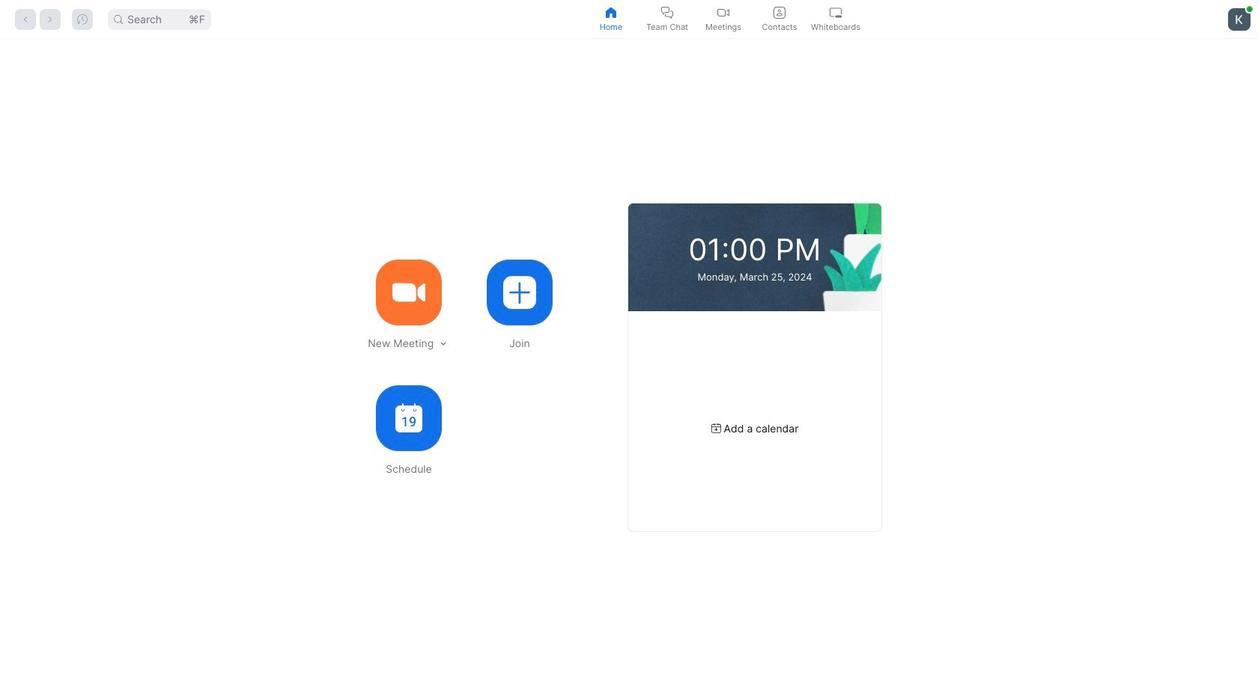 Task type: describe. For each thing, give the bounding box(es) containing it.
plus squircle image
[[503, 276, 536, 309]]

home small image
[[605, 6, 617, 18]]

video camera on image
[[392, 276, 425, 309]]

schedule image
[[395, 404, 422, 433]]



Task type: locate. For each thing, give the bounding box(es) containing it.
profile contact image
[[774, 6, 786, 18]]

team chat image
[[661, 6, 673, 18], [661, 6, 673, 18]]

chevron down small image
[[438, 339, 449, 349], [438, 339, 449, 349]]

profile contact image
[[774, 6, 786, 18]]

video camera on image
[[392, 276, 425, 309]]

calendar add calendar image
[[711, 424, 721, 434], [711, 424, 721, 434]]

whiteboard small image
[[830, 6, 842, 18], [830, 6, 842, 18]]

plus squircle image
[[503, 276, 536, 309]]

video on image
[[717, 6, 729, 18], [717, 6, 729, 18]]

home small image
[[605, 6, 617, 18]]

magnifier image
[[114, 15, 123, 24], [114, 15, 123, 24]]

tab list
[[583, 0, 864, 38]]

online image
[[1247, 6, 1253, 12], [1247, 6, 1253, 12]]

tab panel
[[0, 39, 1258, 696]]



Task type: vqa. For each thing, say whether or not it's contained in the screenshot.
Online icon
yes



